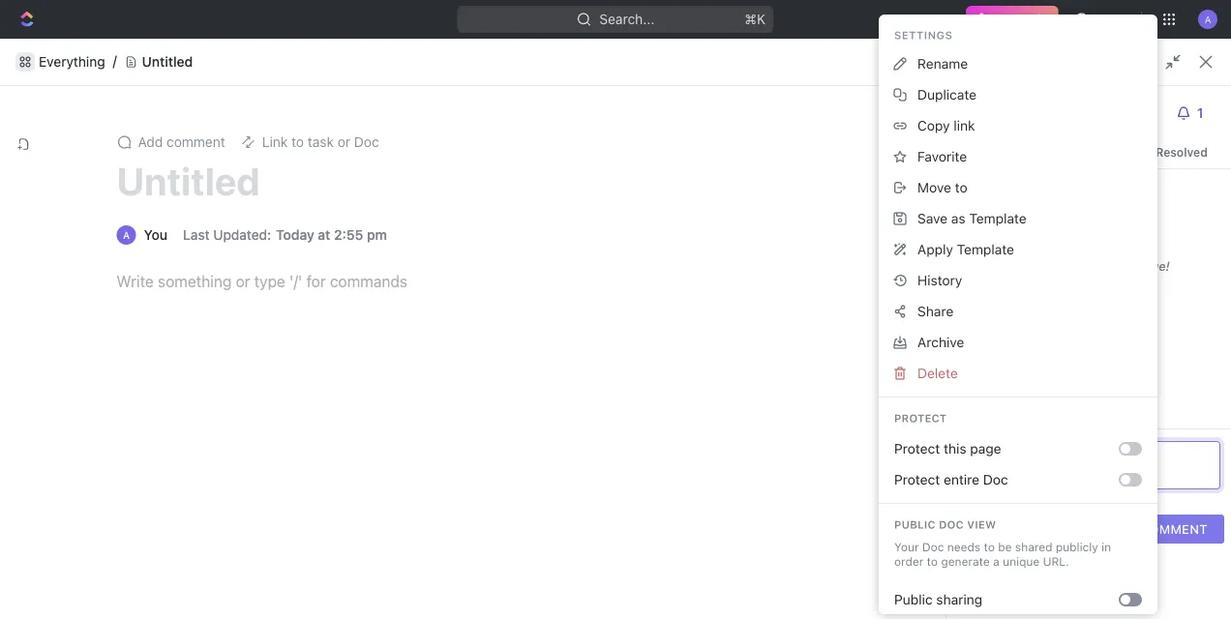 Task type: locate. For each thing, give the bounding box(es) containing it.
protect right - in the bottom of the page
[[894, 412, 947, 425]]

-
[[878, 410, 884, 426]]

new right upgrade
[[1093, 11, 1122, 27]]

save
[[918, 210, 948, 226]]

protect for protect entire doc
[[894, 472, 940, 488]]

this right on
[[1112, 259, 1133, 273]]

2:55
[[334, 227, 363, 243]]

0 horizontal spatial docs
[[324, 83, 356, 99]]

your
[[341, 274, 366, 288], [894, 541, 919, 554]]

0 vertical spatial public
[[894, 519, 936, 531]]

1 horizontal spatial by
[[1050, 274, 1064, 288]]

view
[[967, 519, 996, 531]]

row
[[313, 370, 1231, 402]]

2 public from the top
[[894, 592, 933, 608]]

everything link
[[39, 54, 105, 70]]

will
[[492, 274, 510, 288], [1090, 274, 1108, 288]]

0 horizontal spatial show
[[513, 274, 541, 288]]

1 vertical spatial untitled
[[117, 158, 260, 204]]

this right hide on the top right of page
[[797, 45, 821, 61]]

rename
[[918, 56, 968, 72]]

template down move to button on the top right of page
[[969, 210, 1027, 226]]

share up duplicate
[[953, 54, 991, 70]]

your up order
[[894, 541, 919, 554]]

your inside public doc view your doc needs to be shared publicly in order to generate a unique url.
[[894, 541, 919, 554]]

2 will from the left
[[1090, 274, 1108, 288]]

0 horizontal spatial new
[[1093, 11, 1122, 27]]

0 vertical spatial your
[[341, 274, 366, 288]]

comment
[[1140, 522, 1208, 537]]

column header
[[313, 370, 334, 402], [334, 370, 673, 402], [673, 370, 866, 402]]

1 horizontal spatial your
[[894, 541, 919, 554]]

to right move
[[955, 179, 968, 195]]

generate
[[941, 555, 990, 569]]

new doc button
[[1143, 75, 1223, 106]]

0 horizontal spatial will
[[492, 274, 510, 288]]

1 horizontal spatial will
[[1090, 274, 1108, 288]]

1 protect from the top
[[894, 412, 947, 425]]

resolved
[[1156, 145, 1208, 159]]

- row
[[313, 401, 1231, 436]]

new doc
[[1154, 83, 1212, 99]]

comments
[[962, 103, 1049, 123]]

publicly
[[1056, 541, 1098, 554]]

public up order
[[894, 519, 936, 531]]

show right opened
[[513, 274, 541, 288]]

template
[[969, 210, 1027, 226], [957, 241, 1014, 257]]

in
[[1102, 541, 1111, 554]]

dashboards
[[46, 229, 122, 245]]

1 vertical spatial protect
[[894, 441, 940, 457]]

docs
[[324, 83, 356, 99], [461, 274, 489, 288], [974, 274, 1002, 288]]

all docs created by you will show here.
[[957, 274, 1170, 288]]

template down save as template
[[957, 241, 1014, 257]]

untitled up the add comment
[[142, 54, 193, 70]]

upgrade link
[[966, 6, 1058, 33]]

you down no comments on this page!
[[1067, 274, 1087, 288]]

your left recently
[[341, 274, 366, 288]]

will down on
[[1090, 274, 1108, 288]]

1 vertical spatial by
[[1050, 274, 1064, 288]]

needs
[[947, 541, 981, 554]]

order
[[894, 555, 924, 569]]

1 horizontal spatial new
[[1154, 83, 1183, 99]]

pm
[[367, 227, 387, 243]]

new for new
[[1093, 11, 1122, 27]]

doc down page at right
[[983, 472, 1008, 488]]

comment
[[167, 134, 225, 150]]

protect up protect entire doc
[[894, 441, 940, 457]]

copy link button
[[887, 110, 1150, 141]]

3 protect from the top
[[894, 472, 940, 488]]

0 vertical spatial share
[[953, 54, 991, 70]]

to right order
[[927, 555, 938, 569]]

1 horizontal spatial show
[[1111, 274, 1139, 288]]

doc up needs
[[939, 519, 964, 531]]

1 vertical spatial share
[[918, 303, 954, 319]]

1 cell from the left
[[313, 401, 334, 436]]

to inside button
[[955, 179, 968, 195]]

2 cell from the left
[[334, 401, 673, 436]]

0 vertical spatial by
[[1006, 161, 1024, 180]]

created
[[1005, 274, 1047, 288]]

1 vertical spatial your
[[894, 541, 919, 554]]

history button
[[887, 265, 1150, 296]]

2 horizontal spatial this
[[1112, 259, 1133, 273]]

to
[[493, 45, 506, 61], [955, 179, 968, 195], [984, 541, 995, 554], [927, 555, 938, 569]]

new up resolved
[[1154, 83, 1183, 99]]

created
[[944, 161, 1003, 180]]

1 vertical spatial this
[[1112, 259, 1133, 273]]

2 protect from the top
[[894, 441, 940, 457]]

share down history
[[918, 303, 954, 319]]

1 public from the top
[[894, 519, 936, 531]]

here.
[[545, 274, 573, 288], [1143, 274, 1170, 288]]

this
[[797, 45, 821, 61], [1112, 259, 1133, 273], [944, 441, 966, 457]]

protect entire doc
[[894, 472, 1008, 488]]

protect down protect this page
[[894, 472, 940, 488]]

notifications?
[[611, 45, 698, 61]]

show down "page!"
[[1111, 274, 1139, 288]]

1 vertical spatial new
[[1154, 83, 1183, 99]]

1 horizontal spatial this
[[944, 441, 966, 457]]

doc up resolved
[[1186, 83, 1212, 99]]

apply template button
[[887, 234, 1150, 265]]

new
[[1093, 11, 1122, 27], [1154, 83, 1183, 99]]

copy link
[[918, 118, 975, 134]]

this left page at right
[[944, 441, 966, 457]]

untitled down the add comment
[[117, 158, 260, 204]]

by left me
[[1006, 161, 1024, 180]]

public down order
[[894, 592, 933, 608]]

1 horizontal spatial docs
[[461, 274, 489, 288]]

want
[[458, 45, 490, 61]]

new for new doc
[[1154, 83, 1183, 99]]

new inside button
[[1154, 83, 1183, 99]]

1 will from the left
[[492, 274, 510, 288]]

0 vertical spatial you
[[432, 45, 455, 61]]

page!
[[1137, 259, 1170, 273]]

share inside button
[[918, 303, 954, 319]]

share
[[953, 54, 991, 70], [918, 303, 954, 319]]

be
[[998, 541, 1012, 554]]

public for public sharing
[[894, 592, 933, 608]]

updated:
[[213, 227, 271, 243]]

0 horizontal spatial this
[[797, 45, 821, 61]]

shared
[[1015, 541, 1053, 554]]

by down comments
[[1050, 274, 1064, 288]]

enable
[[510, 45, 552, 61]]

favorite
[[918, 149, 967, 164]]

you
[[432, 45, 455, 61], [1067, 274, 1087, 288]]

new inside button
[[1093, 11, 1122, 27]]

0 vertical spatial protect
[[894, 412, 947, 425]]

archive button
[[887, 327, 1150, 358]]

you right do
[[432, 45, 455, 61]]

2 here. from the left
[[1143, 274, 1170, 288]]

search...
[[600, 11, 655, 27]]

will right opened
[[492, 274, 510, 288]]

public inside public doc view your doc needs to be shared publicly in order to generate a unique url.
[[894, 519, 936, 531]]

page
[[970, 441, 1001, 457]]

1 vertical spatial public
[[894, 592, 933, 608]]

add comment
[[138, 134, 225, 150]]

1 horizontal spatial you
[[1067, 274, 1087, 288]]

untitled
[[142, 54, 193, 70], [117, 158, 260, 204]]

0 vertical spatial untitled
[[142, 54, 193, 70]]

hide
[[764, 45, 794, 61]]

0 vertical spatial new
[[1093, 11, 1122, 27]]

delete
[[918, 365, 958, 381]]

- table
[[313, 370, 1231, 436]]

0 vertical spatial this
[[797, 45, 821, 61]]

move to button
[[887, 172, 1150, 203]]

1 horizontal spatial here.
[[1143, 274, 1170, 288]]

add
[[138, 134, 163, 150]]

0 horizontal spatial here.
[[545, 274, 573, 288]]

cell
[[313, 401, 334, 436], [334, 401, 673, 436], [673, 401, 866, 436], [1091, 401, 1231, 436]]

public
[[894, 519, 936, 531], [894, 592, 933, 608]]

2 column header from the left
[[334, 370, 673, 402]]

2 vertical spatial protect
[[894, 472, 940, 488]]



Task type: describe. For each thing, give the bounding box(es) containing it.
rename button
[[887, 48, 1150, 79]]

at
[[318, 227, 330, 243]]

apply template
[[918, 241, 1014, 257]]

delete button
[[887, 358, 1150, 389]]

0 horizontal spatial you
[[432, 45, 455, 61]]

2 vertical spatial this
[[944, 441, 966, 457]]

on
[[1094, 259, 1108, 273]]

open
[[971, 145, 1001, 159]]

no comments on this page!
[[1009, 259, 1170, 273]]

1 here. from the left
[[545, 274, 573, 288]]

created by me
[[944, 161, 1050, 180]]

date updated button
[[1091, 371, 1188, 401]]

1 vertical spatial you
[[1067, 274, 1087, 288]]

all
[[957, 274, 971, 288]]

as
[[951, 210, 966, 226]]

1 column header from the left
[[313, 370, 334, 402]]

apply
[[918, 241, 953, 257]]

to right want
[[493, 45, 506, 61]]

a
[[993, 555, 1000, 569]]

entire
[[944, 472, 979, 488]]

doc up order
[[922, 541, 944, 554]]

url.
[[1043, 555, 1069, 569]]

duplicate button
[[887, 79, 1150, 110]]

save as template button
[[887, 203, 1150, 234]]

dashboards link
[[8, 222, 281, 253]]

save as template
[[918, 210, 1027, 226]]

history
[[918, 272, 962, 288]]

link
[[954, 118, 975, 134]]

row containing tags
[[313, 370, 1231, 402]]

3 column header from the left
[[673, 370, 866, 402]]

browser
[[556, 45, 608, 61]]

1 vertical spatial template
[[957, 241, 1014, 257]]

tags
[[878, 379, 904, 392]]

updated
[[1131, 379, 1177, 392]]

your recently opened docs will show here.
[[341, 274, 573, 288]]

new button
[[1066, 4, 1133, 35]]

move
[[918, 179, 951, 195]]

protect for protect
[[894, 412, 947, 425]]

0 vertical spatial template
[[969, 210, 1027, 226]]

to left the be
[[984, 541, 995, 554]]

opened
[[416, 274, 457, 288]]

unique
[[1003, 555, 1040, 569]]

sidebar navigation
[[0, 68, 289, 619]]

protect this page
[[894, 441, 1001, 457]]

2 show from the left
[[1111, 274, 1139, 288]]

⌘k
[[745, 11, 766, 27]]

today
[[276, 227, 314, 243]]

favorite button
[[887, 141, 1150, 172]]

archive
[[918, 334, 964, 350]]

public doc view your doc needs to be shared publicly in order to generate a unique url.
[[894, 519, 1111, 569]]

copy
[[918, 118, 950, 134]]

no
[[1009, 259, 1026, 273]]

public for public doc view your doc needs to be shared publicly in order to generate a unique url.
[[894, 519, 936, 531]]

comments
[[1029, 259, 1090, 273]]

recently
[[369, 274, 413, 288]]

date updated
[[1102, 379, 1177, 392]]

enable
[[711, 45, 754, 61]]

Search by name... text field
[[900, 332, 1144, 361]]

upgrade
[[993, 11, 1049, 27]]

duplicate
[[918, 87, 977, 103]]

1 show from the left
[[513, 274, 541, 288]]

last updated: today at 2:55 pm
[[183, 227, 387, 243]]

move to
[[918, 179, 968, 195]]

everything
[[39, 54, 105, 70]]

3 cell from the left
[[673, 401, 866, 436]]

date
[[1102, 379, 1128, 392]]

move to button
[[887, 172, 1150, 203]]

4 cell from the left
[[1091, 401, 1231, 436]]

public sharing
[[894, 592, 982, 608]]

sharing
[[936, 592, 982, 608]]

do
[[410, 45, 428, 61]]

share button
[[887, 296, 1150, 327]]

protect for protect this page
[[894, 441, 940, 457]]

do you want to enable browser notifications? enable hide this
[[410, 45, 821, 61]]

doc inside button
[[1186, 83, 1212, 99]]

comment button
[[1124, 515, 1224, 544]]

2 horizontal spatial docs
[[974, 274, 1002, 288]]

settings
[[894, 29, 953, 42]]

0 horizontal spatial by
[[1006, 161, 1024, 180]]

last
[[183, 227, 210, 243]]

me
[[1028, 161, 1050, 180]]

0 horizontal spatial your
[[341, 274, 366, 288]]



Task type: vqa. For each thing, say whether or not it's contained in the screenshot.
column header
yes



